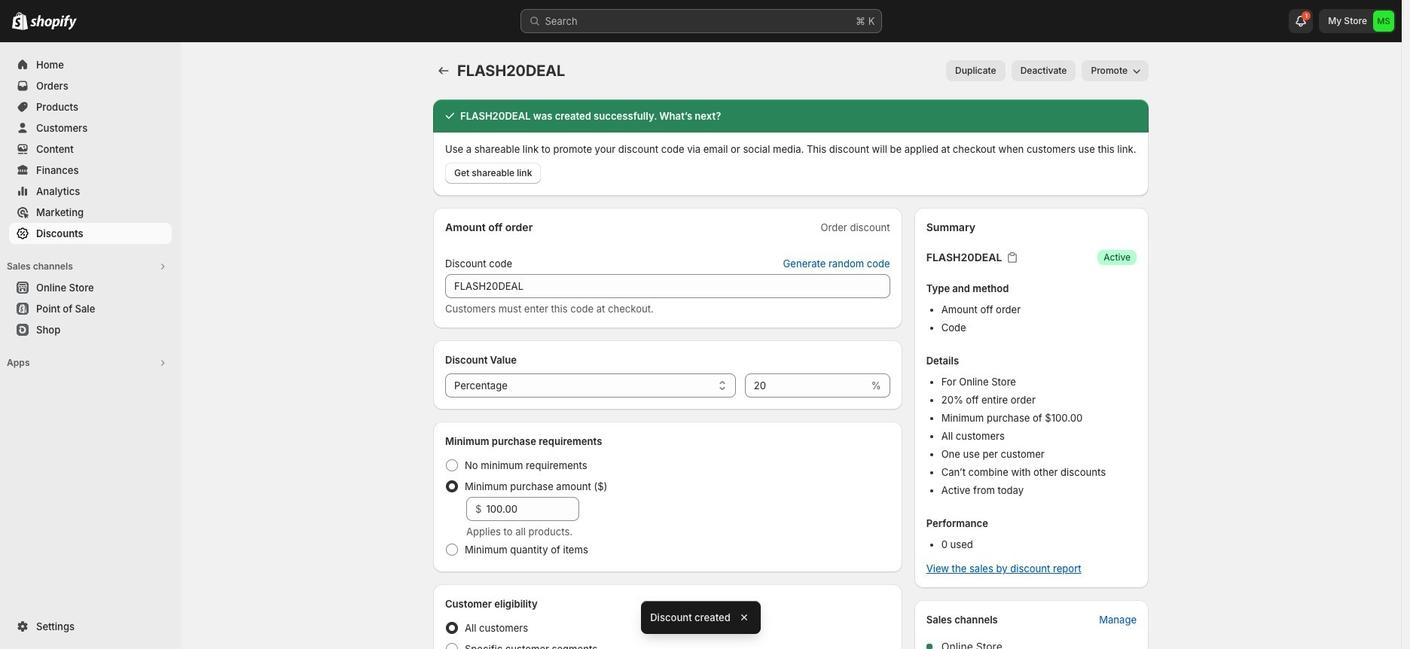 Task type: vqa. For each thing, say whether or not it's contained in the screenshot.
leftmost list
no



Task type: locate. For each thing, give the bounding box(es) containing it.
1 horizontal spatial shopify image
[[30, 15, 77, 30]]

my store image
[[1374, 11, 1395, 32]]

shopify image
[[12, 12, 28, 30], [30, 15, 77, 30]]

None text field
[[445, 274, 891, 298], [745, 374, 869, 398], [445, 274, 891, 298], [745, 374, 869, 398]]



Task type: describe. For each thing, give the bounding box(es) containing it.
0 horizontal spatial shopify image
[[12, 12, 28, 30]]

0.00 text field
[[486, 497, 580, 522]]



